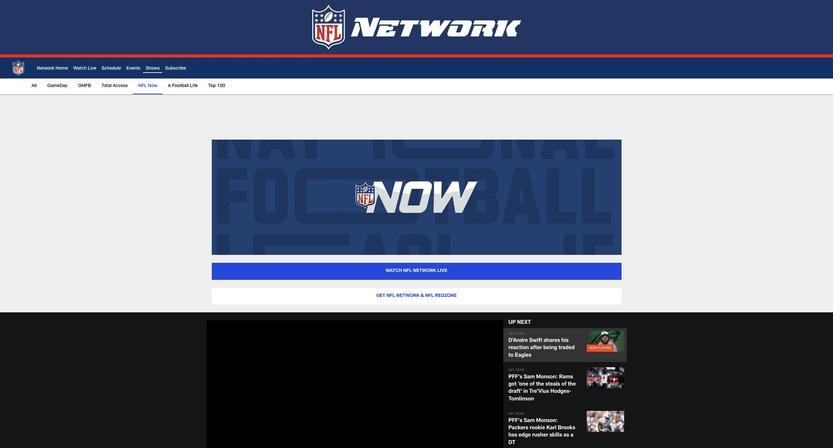 Task type: locate. For each thing, give the bounding box(es) containing it.
network inside "link"
[[413, 269, 436, 273]]

watch
[[386, 269, 402, 273]]

2 monson: from the top
[[536, 418, 558, 424]]

100
[[217, 84, 225, 88]]

1 vertical spatial pff's
[[509, 418, 523, 424]]

a football life link
[[165, 79, 200, 94]]

network home link
[[37, 66, 68, 71]]

events
[[126, 66, 140, 71]]

0 vertical spatial monson:
[[536, 375, 558, 380]]

1 vertical spatial network
[[396, 294, 420, 298]]

live
[[438, 269, 447, 273]]

nfl now pff's sam monson: packers rookie karl brooks has edge rusher skills as a dt
[[509, 412, 575, 446]]

nfl right the watch
[[403, 269, 412, 273]]

of right 'one
[[530, 382, 535, 387]]

nfl up got
[[509, 369, 515, 372]]

monson: inside nfl now pff's sam monson: rams got 'one of the steals of the draft' in tre'vius hodges- tomlinson
[[536, 375, 558, 380]]

pff's up packers
[[509, 418, 523, 424]]

eagles
[[515, 353, 532, 358]]

sam inside nfl now pff's sam monson: packers rookie karl brooks has edge rusher skills as a dt
[[524, 418, 535, 424]]

nfl now pff's sam monson: rams got 'one of the steals of the draft' in tre'vius hodges- tomlinson
[[509, 369, 576, 402]]

after
[[530, 346, 542, 351]]

swift image
[[587, 331, 624, 352]]

nfl down events
[[138, 84, 147, 88]]

monson: inside nfl now pff's sam monson: packers rookie karl brooks has edge rusher skills as a dt
[[536, 418, 558, 424]]

now up "d'andre"
[[516, 332, 525, 336]]

sam up 'one
[[524, 375, 535, 380]]

a
[[168, 84, 171, 88]]

2 of from the left
[[562, 382, 567, 387]]

now inside 'nfl now d'andre swift shares his reaction after being traded to eagles'
[[516, 332, 525, 336]]

nfl now d'andre swift shares his reaction after being traded to eagles
[[509, 332, 575, 358]]

2 sam from the top
[[524, 418, 535, 424]]

draft'
[[509, 389, 522, 395]]

traded
[[559, 346, 575, 351]]

rookie
[[530, 426, 545, 431]]

monson:
[[536, 375, 558, 380], [536, 418, 558, 424]]

live
[[88, 66, 96, 71]]

1 horizontal spatial the
[[568, 382, 576, 387]]

network home
[[37, 66, 68, 71]]

shows link
[[146, 66, 160, 71]]

being
[[544, 346, 557, 351]]

watch live link
[[73, 66, 96, 71]]

banner containing network home
[[0, 57, 833, 94]]

0 horizontal spatial the
[[536, 382, 544, 387]]

now inside nfl now pff's sam monson: packers rookie karl brooks has edge rusher skills as a dt
[[516, 412, 525, 416]]

1 vertical spatial sam
[[524, 418, 535, 424]]

the up tre'vius at bottom right
[[536, 382, 544, 387]]

sam for got
[[524, 375, 535, 380]]

pff's inside nfl now pff's sam monson: packers rookie karl brooks has edge rusher skills as a dt
[[509, 418, 523, 424]]

0 vertical spatial pff's
[[509, 375, 523, 380]]

of
[[530, 382, 535, 387], [562, 382, 567, 387]]

pff's up got
[[509, 375, 523, 380]]

2 pff's from the top
[[509, 418, 523, 424]]

network left "live"
[[413, 269, 436, 273]]

network left &
[[396, 294, 420, 298]]

monson: for of
[[536, 375, 558, 380]]

now up packers
[[516, 412, 525, 416]]

get
[[376, 294, 385, 298]]

sam up rookie
[[524, 418, 535, 424]]

watch nfl network live
[[386, 269, 447, 273]]

0 vertical spatial network
[[413, 269, 436, 273]]

nfl up packers
[[509, 412, 515, 416]]

page main content main content
[[0, 140, 833, 448]]

has
[[509, 433, 517, 438]]

now
[[148, 84, 157, 88], [516, 332, 525, 336], [516, 369, 525, 372], [516, 412, 525, 416]]

1 pff's from the top
[[509, 375, 523, 380]]

now for pff's sam monson: rams got 'one of the steals of the draft' in tre'vius hodges- tomlinson
[[516, 369, 525, 372]]

get nfl network & nfl redzone
[[376, 294, 457, 298]]

total access
[[102, 84, 128, 88]]

1 sam from the top
[[524, 375, 535, 380]]

packers
[[509, 426, 528, 431]]

monson: up karl
[[536, 418, 558, 424]]

1 horizontal spatial of
[[562, 382, 567, 387]]

watch nfl network live link
[[212, 263, 622, 280]]

network
[[413, 269, 436, 273], [396, 294, 420, 298]]

top
[[208, 84, 216, 88]]

of down rams
[[562, 382, 567, 387]]

0 vertical spatial sam
[[524, 375, 535, 380]]

nfl
[[138, 84, 147, 88], [403, 269, 412, 273], [387, 294, 395, 298], [425, 294, 434, 298], [509, 332, 515, 336], [509, 369, 515, 372], [509, 412, 515, 416]]

the
[[536, 382, 544, 387], [568, 382, 576, 387]]

sam inside nfl now pff's sam monson: rams got 'one of the steals of the draft' in tre'vius hodges- tomlinson
[[524, 375, 535, 380]]

now inside nfl now pff's sam monson: rams got 'one of the steals of the draft' in tre'vius hodges- tomlinson
[[516, 369, 525, 372]]

his
[[562, 338, 569, 344]]

pff's inside nfl now pff's sam monson: rams got 'one of the steals of the draft' in tre'vius hodges- tomlinson
[[509, 375, 523, 380]]

1 monson: from the top
[[536, 375, 558, 380]]

now left a
[[148, 84, 157, 88]]

advertisement element
[[297, 102, 536, 132]]

brooks
[[558, 426, 575, 431]]

sam
[[524, 375, 535, 380], [524, 418, 535, 424]]

total access link
[[99, 79, 131, 94]]

rusher
[[532, 433, 548, 438]]

gameday
[[47, 84, 68, 88]]

0 horizontal spatial of
[[530, 382, 535, 387]]

gameday link
[[45, 79, 70, 94]]

1 vertical spatial monson:
[[536, 418, 558, 424]]

watch live
[[73, 66, 96, 71]]

the down rams
[[568, 382, 576, 387]]

monson: for brooks
[[536, 418, 558, 424]]

all
[[32, 84, 37, 88]]

in
[[524, 389, 528, 395]]

monson: up the steals
[[536, 375, 558, 380]]

now up 'one
[[516, 369, 525, 372]]

pff's for pff's sam monson: rams got 'one of the steals of the draft' in tre'vius hodges- tomlinson
[[509, 375, 523, 380]]

pff's for pff's sam monson: packers rookie karl brooks has edge rusher skills as a dt
[[509, 418, 523, 424]]

now for pff's sam monson: packers rookie karl brooks has edge rusher skills as a dt
[[516, 412, 525, 416]]

pff's
[[509, 375, 523, 380], [509, 418, 523, 424]]

now for d'andre swift shares his reaction after being traded to eagles
[[516, 332, 525, 336]]

nfl up "d'andre"
[[509, 332, 515, 336]]

banner
[[0, 57, 833, 94]]



Task type: describe. For each thing, give the bounding box(es) containing it.
nfl now link
[[136, 79, 160, 94]]

football
[[172, 84, 189, 88]]

nfl_now_hero_logo_3d_white image
[[314, 140, 519, 255]]

nfl right get on the bottom of page
[[387, 294, 395, 298]]

redzone
[[435, 294, 457, 298]]

2 the from the left
[[568, 382, 576, 387]]

nfl inside nfl now pff's sam monson: rams got 'one of the steals of the draft' in tre'vius hodges- tomlinson
[[509, 369, 515, 372]]

events link
[[126, 66, 140, 71]]

get nfl network & nfl redzone link
[[212, 288, 622, 305]]

karl brooks image
[[587, 411, 624, 432]]

edge
[[519, 433, 531, 438]]

nfl inside banner
[[138, 84, 147, 88]]

steals
[[546, 382, 560, 387]]

home
[[56, 66, 68, 71]]

rams
[[559, 375, 573, 380]]

up
[[509, 320, 516, 326]]

swift
[[529, 338, 542, 344]]

as
[[564, 433, 569, 438]]

schedule link
[[102, 66, 121, 71]]

tre'vius hodges-tomlinson image
[[587, 367, 624, 388]]

subscribe
[[165, 66, 186, 71]]

1 of from the left
[[530, 382, 535, 387]]

gmfb link
[[75, 79, 94, 94]]

nfl now
[[138, 84, 157, 88]]

network
[[37, 66, 54, 71]]

network for live
[[413, 269, 436, 273]]

next
[[517, 320, 531, 326]]

access
[[113, 84, 128, 88]]

to
[[509, 353, 514, 358]]

total
[[102, 84, 112, 88]]

1 the from the left
[[536, 382, 544, 387]]

dt
[[509, 440, 516, 446]]

hodges-
[[551, 389, 572, 395]]

nfl shield image
[[11, 60, 26, 76]]

now inside the nfl now link
[[148, 84, 157, 88]]

a football life
[[168, 84, 198, 88]]

&
[[421, 294, 424, 298]]

karl
[[547, 426, 557, 431]]

nfl inside 'nfl now d'andre swift shares his reaction after being traded to eagles'
[[509, 332, 515, 336]]

nfl inside nfl now pff's sam monson: packers rookie karl brooks has edge rusher skills as a dt
[[509, 412, 515, 416]]

a
[[571, 433, 574, 438]]

'one
[[518, 382, 529, 387]]

subscribe link
[[165, 66, 186, 71]]

life
[[190, 84, 198, 88]]

nfl inside "link"
[[403, 269, 412, 273]]

shares
[[544, 338, 560, 344]]

got
[[509, 382, 517, 387]]

top 100 link
[[206, 79, 228, 94]]

gmfb
[[78, 84, 91, 88]]

network for &
[[396, 294, 420, 298]]

tre'vius
[[529, 389, 549, 395]]

watch
[[73, 66, 87, 71]]

sam for rookie
[[524, 418, 535, 424]]

tomlinson
[[509, 397, 534, 402]]

reaction
[[509, 346, 529, 351]]

up next
[[509, 320, 531, 326]]

all link
[[32, 79, 39, 94]]

nfl right &
[[425, 294, 434, 298]]

top 100
[[208, 84, 225, 88]]

skills
[[550, 433, 562, 438]]

schedule
[[102, 66, 121, 71]]

d'andre
[[509, 338, 528, 344]]

shows
[[146, 66, 160, 71]]



Task type: vqa. For each thing, say whether or not it's contained in the screenshot.
Home
yes



